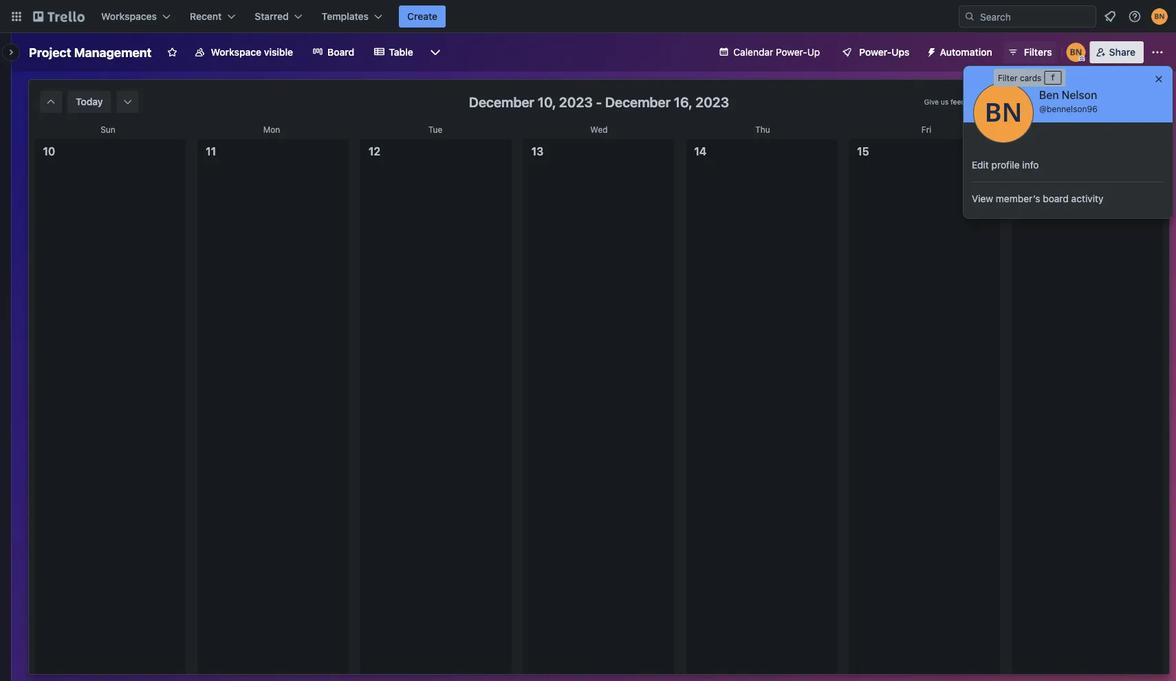 Task type: describe. For each thing, give the bounding box(es) containing it.
share button
[[1090, 41, 1144, 63]]

table
[[389, 46, 413, 58]]

13
[[531, 145, 544, 158]]

edit
[[972, 159, 989, 171]]

tue
[[428, 125, 443, 134]]

calendar power-up link
[[710, 41, 828, 63]]

management
[[74, 45, 152, 60]]

create button
[[399, 6, 446, 28]]

12
[[369, 145, 380, 158]]

power- inside calendar power-up link
[[776, 46, 807, 58]]

@
[[1039, 104, 1047, 114]]

workspace
[[211, 46, 261, 58]]

ben nelson (bennelson96) image
[[1152, 8, 1168, 25]]

workspace visible button
[[186, 41, 301, 63]]

project management
[[29, 45, 152, 60]]

filters button
[[1003, 41, 1056, 63]]

december 10, 2023 - december 16, 2023
[[469, 94, 729, 110]]

sun
[[101, 125, 115, 134]]

today button
[[67, 91, 111, 113]]

info
[[1022, 159, 1039, 171]]

ben
[[1039, 88, 1059, 101]]

10,
[[538, 94, 556, 110]]

sm image for today 'button'
[[121, 95, 135, 109]]

back to home image
[[33, 6, 85, 28]]

starred
[[255, 11, 289, 22]]

automation
[[940, 46, 992, 58]]

fri
[[922, 125, 932, 134]]

1 2023 from the left
[[559, 94, 593, 110]]

ben nelson @ bennelson96
[[1039, 88, 1098, 114]]

power- inside power-ups button
[[859, 46, 892, 58]]

-
[[596, 94, 602, 110]]

0 horizontal spatial sm image
[[44, 95, 58, 109]]

give
[[924, 98, 939, 106]]

customize views image
[[428, 45, 442, 59]]

close image
[[1154, 74, 1165, 85]]

table link
[[365, 41, 422, 63]]

us
[[941, 98, 949, 106]]

view member's board activity
[[972, 193, 1104, 204]]

16
[[1020, 145, 1032, 158]]

thu
[[755, 125, 770, 134]]

power-ups
[[859, 46, 910, 58]]

workspace visible
[[211, 46, 293, 58]]

show menu image
[[1151, 45, 1165, 59]]

activity
[[1071, 193, 1104, 204]]



Task type: locate. For each thing, give the bounding box(es) containing it.
2023 left -
[[559, 94, 593, 110]]

workspaces
[[101, 11, 157, 22]]

recent button
[[182, 6, 244, 28]]

1 power- from the left
[[776, 46, 807, 58]]

ups
[[892, 46, 910, 58]]

2 power- from the left
[[859, 46, 892, 58]]

templates button
[[313, 6, 391, 28]]

search image
[[964, 11, 975, 22]]

2023 right 16,
[[696, 94, 729, 110]]

automation button
[[921, 41, 1001, 63]]

december right -
[[605, 94, 671, 110]]

calendar power-up
[[734, 46, 820, 58]]

starred button
[[246, 6, 311, 28]]

profile
[[992, 159, 1020, 171]]

1 horizontal spatial ben nelson (bennelson96) image
[[1067, 43, 1086, 62]]

ben nelson (bennelson96) image left @
[[973, 83, 1034, 143]]

give us feedback!
[[924, 98, 984, 106]]

2 horizontal spatial sm image
[[921, 41, 940, 61]]

visible
[[264, 46, 293, 58]]

0 horizontal spatial ben nelson (bennelson96) image
[[973, 83, 1034, 143]]

1 horizontal spatial december
[[605, 94, 671, 110]]

11
[[206, 145, 216, 158]]

14
[[694, 145, 707, 158]]

open information menu image
[[1128, 10, 1142, 23]]

december
[[469, 94, 535, 110], [605, 94, 671, 110]]

power-
[[776, 46, 807, 58], [859, 46, 892, 58]]

2 december from the left
[[605, 94, 671, 110]]

10
[[43, 145, 55, 158]]

project
[[29, 45, 71, 60]]

16,
[[674, 94, 692, 110]]

ben nelson (bennelson96) image right filters
[[1067, 43, 1086, 62]]

sm image inside automation button
[[921, 41, 940, 61]]

up
[[807, 46, 820, 58]]

sm image left today 'button'
[[44, 95, 58, 109]]

share
[[1109, 46, 1136, 58]]

filter
[[998, 73, 1018, 83]]

0 horizontal spatial power-
[[776, 46, 807, 58]]

Board name text field
[[22, 41, 159, 63]]

0 vertical spatial ben nelson (bennelson96) image
[[1067, 43, 1086, 62]]

1 horizontal spatial sm image
[[121, 95, 135, 109]]

member's
[[996, 193, 1040, 204]]

board
[[1043, 193, 1069, 204]]

create
[[407, 11, 438, 22]]

today
[[76, 96, 103, 107]]

1 december from the left
[[469, 94, 535, 110]]

filters
[[1024, 46, 1052, 58]]

feedback!
[[951, 98, 984, 106]]

board link
[[304, 41, 363, 63]]

mon
[[263, 125, 280, 134]]

primary element
[[0, 0, 1176, 33]]

2 2023 from the left
[[696, 94, 729, 110]]

ben nelson (bennelson96) image
[[1067, 43, 1086, 62], [973, 83, 1034, 143]]

cards
[[1020, 73, 1042, 83]]

2023
[[559, 94, 593, 110], [696, 94, 729, 110]]

1 horizontal spatial power-
[[859, 46, 892, 58]]

bennelson96
[[1047, 104, 1098, 114]]

Search field
[[975, 6, 1096, 27]]

sm image for power-ups button on the right top of page
[[921, 41, 940, 61]]

give us feedback! link
[[924, 98, 984, 106]]

board
[[328, 46, 354, 58]]

templates
[[322, 11, 369, 22]]

month
[[1063, 96, 1092, 107]]

star or unstar board image
[[167, 47, 178, 58]]

power-ups button
[[832, 41, 918, 63]]

1 vertical spatial ben nelson (bennelson96) image
[[973, 83, 1034, 143]]

calendar
[[734, 46, 773, 58]]

0 horizontal spatial december
[[469, 94, 535, 110]]

1 horizontal spatial 2023
[[696, 94, 729, 110]]

0 notifications image
[[1102, 8, 1118, 25]]

wed
[[590, 125, 608, 134]]

december left 10,
[[469, 94, 535, 110]]

0 horizontal spatial 2023
[[559, 94, 593, 110]]

nelson
[[1062, 88, 1097, 101]]

power- right 'up'
[[859, 46, 892, 58]]

recent
[[190, 11, 222, 22]]

sm image
[[921, 41, 940, 61], [44, 95, 58, 109], [121, 95, 135, 109]]

sat
[[1084, 125, 1097, 134]]

workspaces button
[[93, 6, 179, 28]]

15
[[857, 145, 869, 158]]

month button
[[1055, 91, 1101, 113]]

view
[[972, 193, 993, 204]]

edit profile info
[[972, 159, 1039, 171]]

filter cards
[[998, 73, 1042, 83]]

sm image right today 'button'
[[121, 95, 135, 109]]

sm image right ups
[[921, 41, 940, 61]]

power- right calendar
[[776, 46, 807, 58]]

this member is an admin of this board. image
[[1079, 56, 1085, 62]]

f
[[1051, 73, 1056, 83]]



Task type: vqa. For each thing, say whether or not it's contained in the screenshot.
Add a more detailed description…
no



